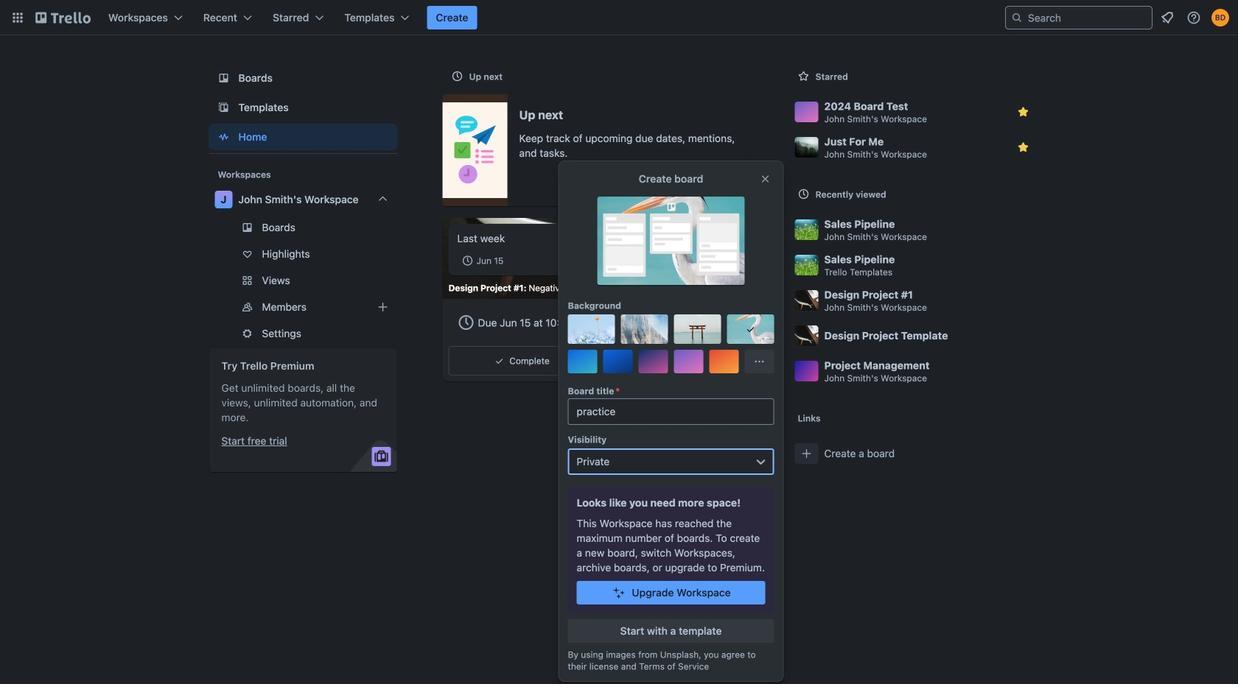 Task type: locate. For each thing, give the bounding box(es) containing it.
click to star 2024 board test. it will show up at the top of your boards list. image
[[1016, 105, 1031, 119]]

board image
[[215, 69, 233, 87]]

home image
[[215, 128, 233, 146]]

primary element
[[0, 0, 1239, 35]]

None text field
[[568, 399, 775, 425]]

search image
[[1012, 12, 1023, 24]]

template board image
[[215, 99, 233, 116]]

back to home image
[[35, 6, 91, 29]]

0 notifications image
[[1159, 9, 1177, 27]]

add image
[[374, 299, 392, 316]]

barb dwyer (barbdwyer3) image
[[1212, 9, 1230, 27]]

custom image image
[[745, 324, 757, 335]]



Task type: vqa. For each thing, say whether or not it's contained in the screenshot.
CAN to the top
no



Task type: describe. For each thing, give the bounding box(es) containing it.
close popover image
[[760, 173, 772, 185]]

Search field
[[1023, 7, 1152, 28]]

click to star just for me. it will show up at the top of your boards list. image
[[1016, 140, 1031, 155]]

open information menu image
[[1187, 10, 1202, 25]]



